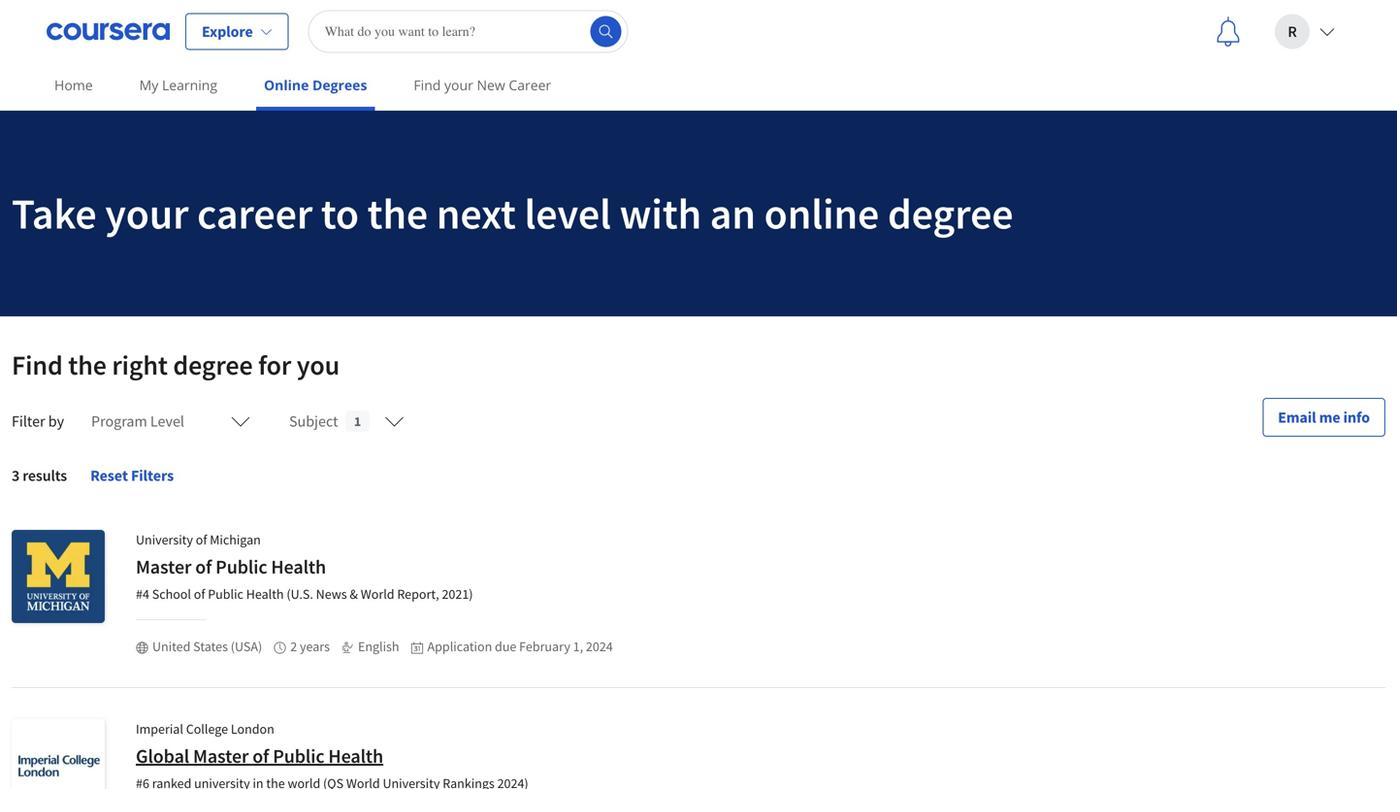 Task type: vqa. For each thing, say whether or not it's contained in the screenshot.
2nd "course details" from the top
no



Task type: locate. For each thing, give the bounding box(es) containing it.
0 vertical spatial your
[[445, 76, 474, 94]]

career
[[197, 186, 313, 240]]

2021)
[[442, 585, 473, 603]]

1 vertical spatial public
[[208, 585, 244, 603]]

college
[[186, 720, 228, 738]]

info
[[1344, 408, 1371, 427]]

university of michigan master of public health #4 school of public health (u.s. news & world report, 2021)
[[136, 531, 473, 603]]

filters
[[131, 466, 174, 485]]

(u.s.
[[287, 585, 313, 603]]

master down college
[[193, 744, 249, 768]]

united
[[152, 638, 191, 655]]

of
[[196, 531, 207, 548], [195, 555, 212, 579], [194, 585, 205, 603], [253, 744, 269, 768]]

application due february 1, 2024
[[428, 638, 613, 655]]

application
[[428, 638, 492, 655]]

public down 'london'
[[273, 744, 325, 768]]

1 vertical spatial find
[[12, 348, 63, 382]]

2 vertical spatial health
[[329, 744, 384, 768]]

the
[[368, 186, 428, 240], [68, 348, 107, 382]]

1 horizontal spatial your
[[445, 76, 474, 94]]

1 vertical spatial your
[[105, 186, 189, 240]]

0 vertical spatial degree
[[888, 186, 1014, 240]]

an
[[710, 186, 756, 240]]

university of michigan image
[[12, 530, 105, 623]]

imperial college london image
[[12, 719, 105, 789]]

1 horizontal spatial the
[[368, 186, 428, 240]]

1 horizontal spatial degree
[[888, 186, 1014, 240]]

english
[[358, 638, 399, 655]]

public
[[216, 555, 267, 579], [208, 585, 244, 603], [273, 744, 325, 768]]

home
[[54, 76, 93, 94]]

years
[[300, 638, 330, 655]]

program level button
[[80, 398, 262, 445]]

with
[[620, 186, 702, 240]]

public down michigan
[[216, 555, 267, 579]]

the right 'to'
[[368, 186, 428, 240]]

news
[[316, 585, 347, 603]]

2
[[290, 638, 297, 655]]

health
[[271, 555, 326, 579], [246, 585, 284, 603], [329, 744, 384, 768]]

degree
[[888, 186, 1014, 240], [173, 348, 253, 382]]

0 horizontal spatial master
[[136, 555, 192, 579]]

of down michigan
[[195, 555, 212, 579]]

right
[[112, 348, 168, 382]]

my
[[139, 76, 159, 94]]

master inside imperial college london global master of public health
[[193, 744, 249, 768]]

0 horizontal spatial your
[[105, 186, 189, 240]]

explore
[[202, 22, 253, 41]]

take
[[12, 186, 97, 240]]

of down 'london'
[[253, 744, 269, 768]]

email
[[1279, 408, 1317, 427]]

university
[[136, 531, 193, 548]]

1 horizontal spatial master
[[193, 744, 249, 768]]

new
[[477, 76, 506, 94]]

3
[[12, 466, 20, 485]]

0 horizontal spatial find
[[12, 348, 63, 382]]

online
[[264, 76, 309, 94]]

your
[[445, 76, 474, 94], [105, 186, 189, 240]]

email me info button
[[1263, 398, 1386, 437]]

imperial college london global master of public health
[[136, 720, 384, 768]]

0 horizontal spatial degree
[[173, 348, 253, 382]]

0 vertical spatial find
[[414, 76, 441, 94]]

subject
[[289, 412, 338, 431]]

of inside imperial college london global master of public health
[[253, 744, 269, 768]]

world
[[361, 585, 395, 603]]

2 vertical spatial public
[[273, 744, 325, 768]]

level
[[525, 186, 611, 240]]

your for career
[[105, 186, 189, 240]]

reset
[[90, 466, 128, 485]]

by
[[48, 412, 64, 431]]

your right take
[[105, 186, 189, 240]]

next
[[437, 186, 516, 240]]

1 vertical spatial the
[[68, 348, 107, 382]]

your left new
[[445, 76, 474, 94]]

2024
[[586, 638, 613, 655]]

0 horizontal spatial the
[[68, 348, 107, 382]]

find your new career link
[[406, 63, 559, 107]]

find for find the right degree for you
[[12, 348, 63, 382]]

r
[[1288, 22, 1298, 41]]

master down university
[[136, 555, 192, 579]]

reset filters
[[90, 466, 174, 485]]

1 vertical spatial degree
[[173, 348, 253, 382]]

filter
[[12, 412, 45, 431]]

What do you want to learn? text field
[[308, 10, 629, 53]]

public right school in the bottom left of the page
[[208, 585, 244, 603]]

1 vertical spatial master
[[193, 744, 249, 768]]

health inside imperial college london global master of public health
[[329, 744, 384, 768]]

1 horizontal spatial find
[[414, 76, 441, 94]]

0 vertical spatial master
[[136, 555, 192, 579]]

None search field
[[308, 10, 629, 53]]

0 vertical spatial public
[[216, 555, 267, 579]]

find left new
[[414, 76, 441, 94]]

find up 'filter by'
[[12, 348, 63, 382]]

2 years
[[290, 638, 330, 655]]

master
[[136, 555, 192, 579], [193, 744, 249, 768]]

take your career to the next level with an online degree
[[12, 186, 1014, 240]]

program
[[91, 412, 147, 431]]

find
[[414, 76, 441, 94], [12, 348, 63, 382]]

the left right
[[68, 348, 107, 382]]



Task type: describe. For each thing, give the bounding box(es) containing it.
february
[[520, 638, 571, 655]]

level
[[150, 412, 184, 431]]

online degrees
[[264, 76, 367, 94]]

for
[[258, 348, 291, 382]]

find the right degree for you
[[12, 348, 340, 382]]

school
[[152, 585, 191, 603]]

united states (usa)
[[152, 638, 262, 655]]

(usa)
[[231, 638, 262, 655]]

master inside university of michigan master of public health #4 school of public health (u.s. news & world report, 2021)
[[136, 555, 192, 579]]

1
[[354, 413, 361, 430]]

program level
[[91, 412, 184, 431]]

results
[[23, 466, 67, 485]]

learning
[[162, 76, 217, 94]]

my learning link
[[132, 63, 225, 107]]

me
[[1320, 408, 1341, 427]]

online degrees link
[[256, 63, 375, 111]]

find your new career
[[414, 76, 552, 94]]

0 vertical spatial the
[[368, 186, 428, 240]]

imperial
[[136, 720, 183, 738]]

online
[[765, 186, 880, 240]]

report,
[[397, 585, 439, 603]]

michigan
[[210, 531, 261, 548]]

find for find your new career
[[414, 76, 441, 94]]

public inside imperial college london global master of public health
[[273, 744, 325, 768]]

degrees
[[313, 76, 367, 94]]

global
[[136, 744, 189, 768]]

email me info
[[1279, 408, 1371, 427]]

3 results
[[12, 466, 67, 485]]

your for new
[[445, 76, 474, 94]]

1 vertical spatial health
[[246, 585, 284, 603]]

london
[[231, 720, 274, 738]]

states
[[193, 638, 228, 655]]

&
[[350, 585, 358, 603]]

1,
[[573, 638, 583, 655]]

of right school in the bottom left of the page
[[194, 585, 205, 603]]

coursera image
[[47, 16, 170, 47]]

due
[[495, 638, 517, 655]]

my learning
[[139, 76, 217, 94]]

explore button
[[185, 13, 289, 50]]

to
[[321, 186, 359, 240]]

0 vertical spatial health
[[271, 555, 326, 579]]

#4
[[136, 585, 149, 603]]

r button
[[1260, 0, 1351, 63]]

filter by
[[12, 412, 64, 431]]

of left michigan
[[196, 531, 207, 548]]

reset filters button
[[75, 452, 189, 499]]

career
[[509, 76, 552, 94]]

you
[[297, 348, 340, 382]]

home link
[[47, 63, 101, 107]]



